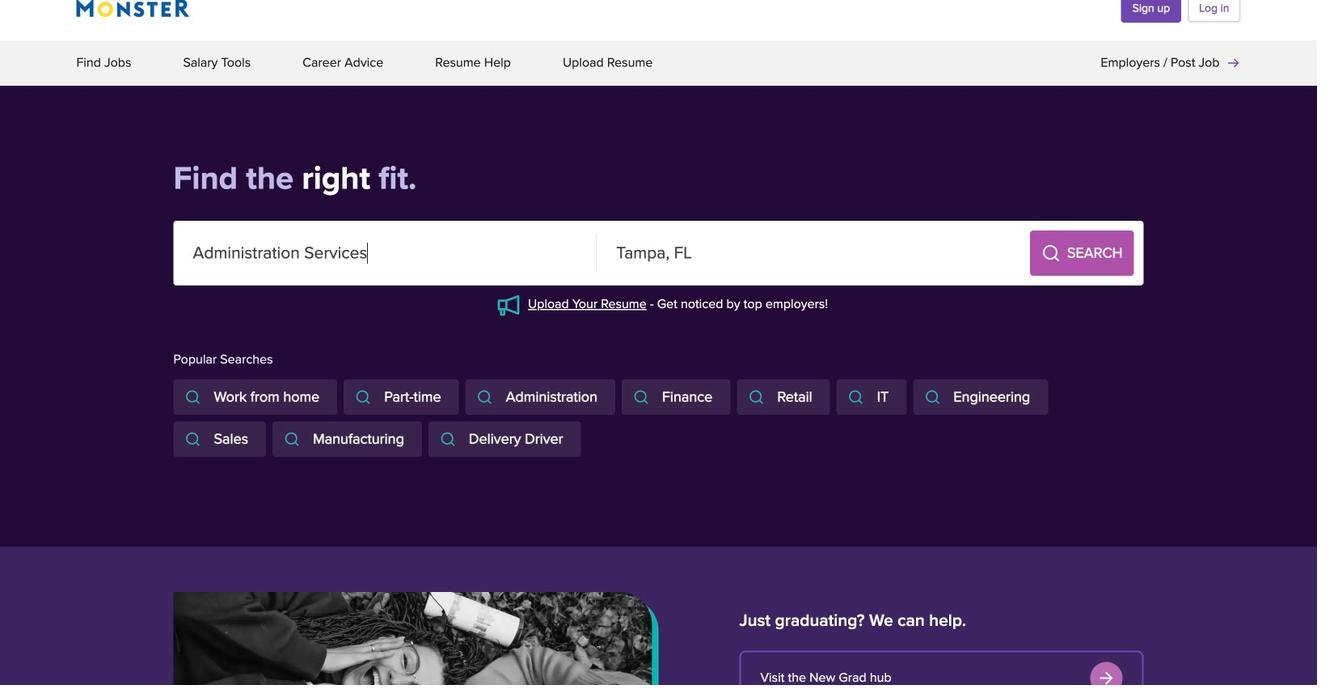 Task type: describe. For each thing, give the bounding box(es) containing it.
Enter location or "remote" search field
[[597, 221, 1021, 285]]



Task type: locate. For each thing, give the bounding box(es) containing it.
monster image
[[76, 0, 190, 18]]

Search jobs, keywords, companies search field
[[173, 221, 597, 285]]



Task type: vqa. For each thing, say whether or not it's contained in the screenshot.
fourth 'option' from the top of the page
no



